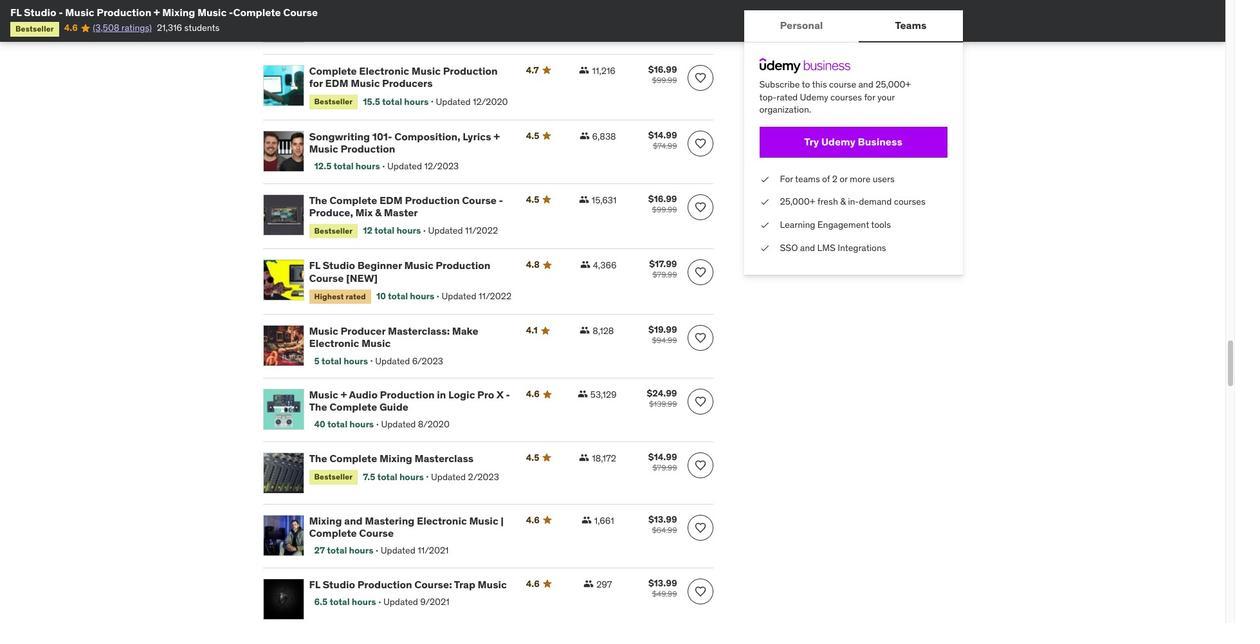 Task type: describe. For each thing, give the bounding box(es) containing it.
5
[[314, 355, 320, 367]]

hours for 15.5 total hours
[[404, 96, 429, 107]]

fl for fl studio - music production + mixing music -complete course
[[10, 6, 21, 19]]

rated
[[346, 291, 366, 301]]

music + audio production in logic pro x - the complete guide
[[309, 388, 510, 413]]

master
[[384, 206, 418, 219]]

40
[[314, 419, 326, 430]]

sso and lms integrations
[[780, 242, 887, 253]]

mixing inside mixing and mastering electronic music | complete course
[[309, 514, 342, 527]]

fl studio production course: trap music
[[309, 578, 507, 591]]

electronic inside music producer masterclass: make electronic music
[[309, 337, 359, 350]]

x
[[497, 388, 504, 401]]

masterclass
[[415, 452, 474, 465]]

11/2022 for fl studio beginner music production course [new]
[[479, 290, 512, 302]]

wishlist image for fl studio production course: trap music
[[694, 585, 707, 598]]

music + audio production in logic pro x - the complete guide link
[[309, 388, 511, 414]]

complete fl studio megacourse: beginner to expert
[[309, 1, 471, 26]]

& inside the complete edm production course - produce, mix & master
[[375, 206, 382, 219]]

xsmall image for songwriting 101- composition, lyrics + music production
[[580, 130, 590, 141]]

fl studio - music production + mixing music -complete course
[[10, 6, 318, 19]]

the complete edm production course - produce, mix & master
[[309, 193, 503, 219]]

3 4.5 from the top
[[526, 452, 540, 463]]

more
[[850, 173, 871, 185]]

|
[[501, 514, 504, 527]]

fresh
[[818, 196, 838, 207]]

the complete edm production course - produce, mix & master link
[[309, 193, 511, 219]]

music producer masterclass: make electronic music link
[[309, 324, 511, 350]]

mix
[[356, 206, 373, 219]]

studio for fl studio beginner music production course [new]
[[323, 259, 355, 272]]

trap
[[454, 578, 476, 591]]

15.5
[[363, 96, 380, 107]]

40 total hours
[[314, 419, 374, 430]]

$14.99 $74.99
[[649, 129, 677, 150]]

bestseller for complete electronic music production for edm music producers
[[314, 97, 353, 106]]

12/2023
[[424, 160, 459, 172]]

updated for 6.5 total hours
[[384, 596, 418, 608]]

21,316 students
[[157, 22, 220, 34]]

producer
[[341, 324, 386, 337]]

integrations
[[838, 242, 887, 253]]

$14.99 $79.99
[[649, 451, 677, 472]]

4.8
[[526, 259, 540, 271]]

10
[[376, 290, 386, 302]]

updated for 12 total hours
[[428, 225, 463, 236]]

total for 10
[[388, 290, 408, 302]]

12.5 total hours
[[314, 160, 380, 172]]

wishlist image for songwriting 101- composition, lyrics + music production
[[694, 137, 707, 150]]

wishlist image for music producer masterclass: make electronic music
[[694, 332, 707, 344]]

subscribe to this course and 25,000+ top‑rated udemy courses for your organization.
[[760, 79, 911, 115]]

fl studio production course: trap music link
[[309, 578, 511, 591]]

and for sso and lms integrations
[[801, 242, 816, 253]]

2 horizontal spatial mixing
[[380, 452, 413, 465]]

updated for 10 total hours
[[442, 290, 477, 302]]

8,128
[[593, 325, 614, 337]]

101-
[[372, 130, 392, 143]]

subscribe
[[760, 79, 800, 90]]

$17.99 $79.99
[[650, 258, 677, 280]]

6/2023
[[412, 355, 443, 367]]

try udemy business
[[805, 135, 903, 148]]

8/2022
[[424, 31, 455, 43]]

4.7
[[526, 64, 539, 76]]

xsmall image for music producer masterclass: make electronic music
[[580, 325, 590, 335]]

wishlist image for complete electronic music production for edm music producers
[[694, 71, 707, 84]]

11,216
[[592, 65, 616, 77]]

music inside "music + audio production in logic pro x - the complete guide"
[[309, 388, 338, 401]]

updated 12/2023
[[387, 160, 459, 172]]

xsmall image left for
[[760, 173, 770, 186]]

4.6 for fl studio production course: trap music
[[526, 578, 540, 590]]

$13.99 $64.99
[[649, 514, 677, 535]]

total for 12
[[375, 225, 395, 236]]

fl for fl studio beginner music production course [new]
[[309, 259, 320, 272]]

complete electronic music production for edm music producers
[[309, 64, 498, 90]]

- inside "music + audio production in logic pro x - the complete guide"
[[506, 388, 510, 401]]

2
[[833, 173, 838, 185]]

wishlist image for fl studio beginner music production course [new]
[[694, 266, 707, 279]]

course inside "fl studio beginner music production course [new]"
[[309, 271, 344, 284]]

total for 15.5
[[382, 96, 402, 107]]

$19.99
[[649, 324, 677, 335]]

hours for 19.5 total hours
[[356, 31, 380, 43]]

+ inside songwriting 101- composition, lyrics + music production
[[494, 130, 500, 143]]

learning engagement tools
[[780, 219, 891, 230]]

- inside the complete edm production course - produce, mix & master
[[499, 193, 503, 206]]

$17.99
[[650, 258, 677, 270]]

personal
[[780, 19, 823, 32]]

updated 2/2023
[[431, 471, 499, 482]]

total for 7.5
[[378, 471, 398, 482]]

xsmall image left fresh
[[760, 196, 770, 209]]

production inside the complete edm production course - produce, mix & master
[[405, 193, 460, 206]]

0 horizontal spatial mixing
[[162, 6, 195, 19]]

4.1
[[526, 324, 538, 336]]

to inside complete fl studio megacourse: beginner to expert
[[356, 13, 366, 26]]

$13.99 for fl studio production course: trap music
[[649, 577, 677, 589]]

4.5 for +
[[526, 130, 540, 141]]

xsmall image for the complete mixing masterclass
[[579, 453, 590, 463]]

updated 11/2022 for course
[[428, 225, 498, 236]]

try
[[805, 135, 819, 148]]

total for 40
[[328, 419, 348, 430]]

xsmall image left sso
[[760, 242, 770, 254]]

course:
[[415, 578, 452, 591]]

the complete mixing masterclass link
[[309, 452, 511, 465]]

hours for 6.5 total hours
[[352, 596, 376, 608]]

4,366
[[593, 260, 617, 271]]

in
[[437, 388, 446, 401]]

updated 8/2020
[[381, 419, 450, 430]]

updated 11/2021
[[381, 545, 449, 556]]

1 vertical spatial udemy
[[822, 135, 856, 148]]

udemy business image
[[760, 58, 851, 73]]

mixing and mastering electronic music | complete course
[[309, 514, 504, 540]]

$16.99 $99.99 for complete electronic music production for edm music producers
[[649, 64, 677, 85]]

4.6 for mixing and mastering electronic music | complete course
[[526, 514, 540, 526]]

course inside the complete edm production course - produce, mix & master
[[462, 193, 497, 206]]

updated for 12.5 total hours
[[387, 160, 422, 172]]

total for 12.5
[[334, 160, 354, 172]]

12
[[363, 225, 373, 236]]

teams
[[796, 173, 820, 185]]

$19.99 $94.99
[[649, 324, 677, 345]]

production inside "fl studio beginner music production course [new]"
[[436, 259, 491, 272]]

edm inside the complete edm production course - produce, mix & master
[[380, 193, 403, 206]]

edm inside complete electronic music production for edm music producers
[[325, 77, 349, 90]]

$79.99 for fl studio beginner music production course [new]
[[653, 270, 677, 280]]

bestseller for the complete edm production course - produce, mix & master
[[314, 226, 353, 236]]

hours for 40 total hours
[[350, 419, 374, 430]]

megacourse:
[[408, 1, 471, 13]]

course up 19.5
[[283, 6, 318, 19]]

highest rated
[[314, 291, 366, 301]]

music down updated 8/2022
[[412, 64, 441, 77]]

xsmall image left the learning
[[760, 219, 770, 231]]

hours for 7.5 total hours
[[400, 471, 424, 482]]

updated for 7.5 total hours
[[431, 471, 466, 482]]

updated for 27 total hours
[[381, 545, 416, 556]]

complete inside "music + audio production in logic pro x - the complete guide"
[[330, 401, 377, 413]]

music inside "fl studio beginner music production course [new]"
[[404, 259, 434, 272]]

business
[[858, 135, 903, 148]]

audio
[[349, 388, 378, 401]]

music inside songwriting 101- composition, lyrics + music production
[[309, 142, 338, 155]]

for
[[780, 173, 794, 185]]

demand
[[859, 196, 892, 207]]

xsmall image for fl studio production course: trap music
[[584, 579, 594, 589]]

teams
[[896, 19, 927, 32]]

fl for fl studio production course: trap music
[[309, 578, 320, 591]]

updated for 40 total hours
[[381, 419, 416, 430]]

lyrics
[[463, 130, 491, 143]]

the complete mixing masterclass
[[309, 452, 474, 465]]

+ inside "music + audio production in logic pro x - the complete guide"
[[341, 388, 347, 401]]

music inside mixing and mastering electronic music | complete course
[[469, 514, 499, 527]]

6.5
[[314, 596, 328, 608]]

hours for 5 total hours
[[344, 355, 368, 367]]

total for 5
[[322, 355, 342, 367]]

7.5 total hours
[[363, 471, 424, 482]]



Task type: vqa. For each thing, say whether or not it's contained in the screenshot.


Task type: locate. For each thing, give the bounding box(es) containing it.
1 4.5 from the top
[[526, 130, 540, 141]]

produce,
[[309, 206, 353, 219]]

songwriting 101- composition, lyrics + music production
[[309, 130, 500, 155]]

total for 19.5
[[334, 31, 354, 43]]

this
[[812, 79, 827, 90]]

0 vertical spatial $14.99
[[649, 129, 677, 141]]

complete inside mixing and mastering electronic music | complete course
[[309, 527, 357, 540]]

electronic inside mixing and mastering electronic music | complete course
[[417, 514, 467, 527]]

3 wishlist image from the top
[[694, 201, 707, 213]]

19.5
[[314, 31, 332, 43]]

2 vertical spatial and
[[344, 514, 363, 527]]

9/2021
[[420, 596, 450, 608]]

0 horizontal spatial for
[[309, 77, 323, 90]]

courses
[[831, 91, 863, 103], [894, 196, 926, 207]]

hours down the complete mixing masterclass link
[[400, 471, 424, 482]]

updated 11/2022 up make
[[442, 290, 512, 302]]

mixing up "21,316" on the top left of page
[[162, 6, 195, 19]]

$99.99 for complete electronic music production for edm music producers
[[652, 75, 677, 85]]

updated down the complete edm production course - produce, mix & master "link"
[[428, 225, 463, 236]]

$13.99 for mixing and mastering electronic music | complete course
[[649, 514, 677, 525]]

hours down expert on the left
[[356, 31, 380, 43]]

1 wishlist image from the top
[[694, 71, 707, 84]]

hours for 27 total hours
[[349, 545, 374, 556]]

for inside complete electronic music production for edm music producers
[[309, 77, 323, 90]]

beginner
[[309, 13, 354, 26], [358, 259, 402, 272]]

1 vertical spatial $99.99
[[652, 204, 677, 214]]

0 vertical spatial +
[[154, 6, 160, 19]]

updated 12/2020
[[436, 96, 508, 107]]

course up the 27 total hours
[[359, 527, 394, 540]]

xsmall image left 297
[[584, 579, 594, 589]]

0 horizontal spatial edm
[[325, 77, 349, 90]]

personal button
[[744, 10, 859, 41]]

$13.99 down "$64.99"
[[649, 577, 677, 589]]

courses right the demand
[[894, 196, 926, 207]]

teams button
[[859, 10, 963, 41]]

$49.99
[[652, 589, 677, 599]]

1 horizontal spatial to
[[802, 79, 810, 90]]

$24.99
[[647, 388, 677, 399]]

1 horizontal spatial edm
[[380, 193, 403, 206]]

2 $13.99 from the top
[[649, 577, 677, 589]]

music left |
[[469, 514, 499, 527]]

mixing and mastering electronic music | complete course link
[[309, 514, 511, 540]]

$13.99 down $14.99 $79.99
[[649, 514, 677, 525]]

wishlist image right $17.99 $79.99
[[694, 266, 707, 279]]

0 vertical spatial and
[[859, 79, 874, 90]]

fl inside "fl studio beginner music production course [new]"
[[309, 259, 320, 272]]

4 wishlist image from the top
[[694, 332, 707, 344]]

music up "12.5"
[[309, 142, 338, 155]]

$16.99 for complete electronic music production for edm music producers
[[649, 64, 677, 75]]

updated left the 12/2020
[[436, 96, 471, 107]]

2 wishlist image from the top
[[694, 395, 707, 408]]

complete inside complete electronic music production for edm music producers
[[309, 64, 357, 77]]

$79.99 up the $19.99
[[653, 270, 677, 280]]

0 vertical spatial courses
[[831, 91, 863, 103]]

studio for fl studio production course: trap music
[[323, 578, 355, 591]]

total right 10
[[388, 290, 408, 302]]

5 wishlist image from the top
[[694, 521, 707, 534]]

0 vertical spatial to
[[356, 13, 366, 26]]

to inside 'subscribe to this course and 25,000+ top‑rated udemy courses for your organization.'
[[802, 79, 810, 90]]

1 vertical spatial +
[[494, 130, 500, 143]]

2 $16.99 from the top
[[649, 193, 677, 204]]

electronic
[[359, 64, 409, 77], [309, 337, 359, 350], [417, 514, 467, 527]]

total right 5
[[322, 355, 342, 367]]

to left this
[[802, 79, 810, 90]]

xsmall image for mixing and mastering electronic music | complete course
[[582, 515, 592, 525]]

$64.99
[[652, 525, 677, 535]]

edm right mix
[[380, 193, 403, 206]]

tab list
[[744, 10, 963, 42]]

$16.99 $99.99 right 11,216
[[649, 64, 677, 85]]

0 horizontal spatial &
[[375, 206, 382, 219]]

2 4.5 from the top
[[526, 193, 540, 205]]

music
[[65, 6, 94, 19], [198, 6, 227, 19], [412, 64, 441, 77], [351, 77, 380, 90], [309, 142, 338, 155], [404, 259, 434, 272], [309, 324, 338, 337], [362, 337, 391, 350], [309, 388, 338, 401], [469, 514, 499, 527], [478, 578, 507, 591]]

to
[[356, 13, 366, 26], [802, 79, 810, 90]]

engagement
[[818, 219, 870, 230]]

4.5
[[526, 130, 540, 141], [526, 193, 540, 205], [526, 452, 540, 463]]

updated 11/2022 for production
[[442, 290, 512, 302]]

$13.99
[[649, 514, 677, 525], [649, 577, 677, 589]]

udemy inside 'subscribe to this course and 25,000+ top‑rated udemy courses for your organization.'
[[800, 91, 829, 103]]

total right 12
[[375, 225, 395, 236]]

xsmall image
[[580, 65, 590, 75], [760, 173, 770, 186], [760, 196, 770, 209], [578, 389, 588, 399], [579, 453, 590, 463], [582, 515, 592, 525]]

0 horizontal spatial to
[[356, 13, 366, 26]]

xsmall image for fl studio beginner music production course [new]
[[580, 260, 591, 270]]

songwriting
[[309, 130, 370, 143]]

electronic up '11/2021'
[[417, 514, 467, 527]]

production inside complete electronic music production for edm music producers
[[443, 64, 498, 77]]

hours for 12 total hours
[[397, 225, 421, 236]]

0 vertical spatial beginner
[[309, 13, 354, 26]]

1 vertical spatial mixing
[[380, 452, 413, 465]]

1 vertical spatial updated 11/2022
[[442, 290, 512, 302]]

1 $14.99 from the top
[[649, 129, 677, 141]]

0 horizontal spatial and
[[344, 514, 363, 527]]

or
[[840, 173, 848, 185]]

course up highest
[[309, 271, 344, 284]]

hours down producers at the top of page
[[404, 96, 429, 107]]

music right trap
[[478, 578, 507, 591]]

5 total hours
[[314, 355, 368, 367]]

producers
[[382, 77, 433, 90]]

pro
[[478, 388, 495, 401]]

0 vertical spatial electronic
[[359, 64, 409, 77]]

2 $16.99 $99.99 from the top
[[649, 193, 677, 214]]

0 vertical spatial udemy
[[800, 91, 829, 103]]

xsmall image for the complete edm production course - produce, mix & master
[[579, 194, 589, 204]]

hours down master
[[397, 225, 421, 236]]

1 vertical spatial electronic
[[309, 337, 359, 350]]

0 vertical spatial $13.99
[[649, 514, 677, 525]]

wishlist image for music + audio production in logic pro x - the complete guide
[[694, 395, 707, 408]]

lms
[[818, 242, 836, 253]]

total for 6.5
[[330, 596, 350, 608]]

complete inside the complete edm production course - produce, mix & master
[[330, 193, 377, 206]]

2 vertical spatial the
[[309, 452, 327, 465]]

production inside "music + audio production in logic pro x - the complete guide"
[[380, 388, 435, 401]]

try udemy business link
[[760, 127, 948, 158]]

music up updated 6/2023
[[362, 337, 391, 350]]

1 vertical spatial courses
[[894, 196, 926, 207]]

0 vertical spatial $99.99
[[652, 75, 677, 85]]

1 horizontal spatial beginner
[[358, 259, 402, 272]]

the up 40
[[309, 401, 327, 413]]

1 wishlist image from the top
[[694, 266, 707, 279]]

$16.99 $99.99 for the complete edm production course - produce, mix & master
[[649, 193, 677, 214]]

masterclass:
[[388, 324, 450, 337]]

1 horizontal spatial +
[[341, 388, 347, 401]]

0 vertical spatial the
[[309, 193, 327, 206]]

1 vertical spatial to
[[802, 79, 810, 90]]

11/2022 for the complete edm production course - produce, mix & master
[[465, 225, 498, 236]]

25,000+ fresh & in-demand courses
[[780, 196, 926, 207]]

$79.99 inside $14.99 $79.99
[[653, 463, 677, 472]]

12 total hours
[[363, 225, 421, 236]]

1 $99.99 from the top
[[652, 75, 677, 85]]

hours down fl studio beginner music production course [new] link
[[410, 290, 435, 302]]

25,000+ up your
[[876, 79, 911, 90]]

1 $16.99 $99.99 from the top
[[649, 64, 677, 85]]

course
[[830, 79, 857, 90]]

beginner up 10
[[358, 259, 402, 272]]

2 horizontal spatial and
[[859, 79, 874, 90]]

electronic inside complete electronic music production for edm music producers
[[359, 64, 409, 77]]

$79.99 for the complete mixing masterclass
[[653, 463, 677, 472]]

1 vertical spatial $16.99 $99.99
[[649, 193, 677, 214]]

learning
[[780, 219, 816, 230]]

0 vertical spatial updated 11/2022
[[428, 225, 498, 236]]

complete inside complete fl studio megacourse: beginner to expert
[[309, 1, 357, 13]]

1 horizontal spatial and
[[801, 242, 816, 253]]

studio inside "fl studio beginner music production course [new]"
[[323, 259, 355, 272]]

1 vertical spatial $13.99
[[649, 577, 677, 589]]

3 the from the top
[[309, 452, 327, 465]]

music up 15.5 in the left of the page
[[351, 77, 380, 90]]

udemy
[[800, 91, 829, 103], [822, 135, 856, 148]]

studio inside complete fl studio megacourse: beginner to expert
[[373, 1, 405, 13]]

beginner up 19.5
[[309, 13, 354, 26]]

beginner inside complete fl studio megacourse: beginner to expert
[[309, 13, 354, 26]]

updated down fl studio production course: trap music
[[384, 596, 418, 608]]

the inside the complete edm production course - produce, mix & master
[[309, 193, 327, 206]]

$16.99 $99.99 down $74.99
[[649, 193, 677, 214]]

0 vertical spatial $16.99 $99.99
[[649, 64, 677, 85]]

$99.99 up '$14.99 $74.99' at right top
[[652, 75, 677, 85]]

users
[[873, 173, 895, 185]]

0 vertical spatial $16.99
[[649, 64, 677, 75]]

xsmall image left 6,838
[[580, 130, 590, 141]]

15.5 total hours
[[363, 96, 429, 107]]

0 vertical spatial for
[[309, 77, 323, 90]]

1 vertical spatial 25,000+
[[780, 196, 816, 207]]

3 wishlist image from the top
[[694, 459, 707, 472]]

1 $13.99 from the top
[[649, 514, 677, 525]]

2 vertical spatial 4.5
[[526, 452, 540, 463]]

composition,
[[395, 130, 461, 143]]

bestseller
[[15, 24, 54, 34], [314, 97, 353, 106], [314, 226, 353, 236], [314, 472, 353, 482]]

edm down 19.5 total hours
[[325, 77, 349, 90]]

4 wishlist image from the top
[[694, 585, 707, 598]]

total right 19.5
[[334, 31, 354, 43]]

updated for 19.5 total hours
[[387, 31, 422, 43]]

complete fl studio megacourse: beginner to expert link
[[309, 1, 511, 26]]

complete electronic music production for edm music producers link
[[309, 64, 511, 90]]

1 vertical spatial $14.99
[[649, 451, 677, 463]]

and inside 'subscribe to this course and 25,000+ top‑rated udemy courses for your organization.'
[[859, 79, 874, 90]]

0 horizontal spatial courses
[[831, 91, 863, 103]]

0 horizontal spatial +
[[154, 6, 160, 19]]

0 vertical spatial 11/2022
[[465, 225, 498, 236]]

0 vertical spatial 4.5
[[526, 130, 540, 141]]

the for the complete edm production course - produce, mix & master
[[309, 193, 327, 206]]

hours right 6.5
[[352, 596, 376, 608]]

25,000+ inside 'subscribe to this course and 25,000+ top‑rated udemy courses for your organization.'
[[876, 79, 911, 90]]

25,000+
[[876, 79, 911, 90], [780, 196, 816, 207]]

for teams of 2 or more users
[[780, 173, 895, 185]]

$74.99
[[653, 141, 677, 150]]

updated down guide
[[381, 419, 416, 430]]

updated for 5 total hours
[[375, 355, 410, 367]]

udemy right try
[[822, 135, 856, 148]]

$16.99 right 11,216
[[649, 64, 677, 75]]

0 vertical spatial 25,000+
[[876, 79, 911, 90]]

1 vertical spatial beginner
[[358, 259, 402, 272]]

4.5 for course
[[526, 193, 540, 205]]

the for the complete mixing masterclass
[[309, 452, 327, 465]]

hours down the mastering
[[349, 545, 374, 556]]

$14.99 for songwriting 101- composition, lyrics + music production
[[649, 129, 677, 141]]

1 vertical spatial 11/2022
[[479, 290, 512, 302]]

4.6 for music + audio production in logic pro x - the complete guide
[[526, 388, 540, 400]]

tab list containing personal
[[744, 10, 963, 42]]

$79.99 up the $13.99 $64.99 at the bottom right of the page
[[653, 463, 677, 472]]

hours down audio
[[350, 419, 374, 430]]

tools
[[872, 219, 891, 230]]

2 vertical spatial +
[[341, 388, 347, 401]]

$24.99 $139.99
[[647, 388, 677, 409]]

1 $16.99 from the top
[[649, 64, 677, 75]]

and up the 27 total hours
[[344, 514, 363, 527]]

$94.99
[[652, 335, 677, 345]]

1 horizontal spatial mixing
[[309, 514, 342, 527]]

$16.99 for the complete edm production course - produce, mix & master
[[649, 193, 677, 204]]

$16.99 down $74.99
[[649, 193, 677, 204]]

highest
[[314, 291, 344, 301]]

the down "12.5"
[[309, 193, 327, 206]]

updated for 15.5 total hours
[[436, 96, 471, 107]]

1 $79.99 from the top
[[653, 270, 677, 280]]

2 $14.99 from the top
[[649, 451, 677, 463]]

$14.99 down '$139.99'
[[649, 451, 677, 463]]

+ left audio
[[341, 388, 347, 401]]

for inside 'subscribe to this course and 25,000+ top‑rated udemy courses for your organization.'
[[865, 91, 876, 103]]

1 horizontal spatial courses
[[894, 196, 926, 207]]

1 vertical spatial edm
[[380, 193, 403, 206]]

courses inside 'subscribe to this course and 25,000+ top‑rated udemy courses for your organization.'
[[831, 91, 863, 103]]

course inside mixing and mastering electronic music | complete course
[[359, 527, 394, 540]]

xsmall image left 8,128
[[580, 325, 590, 335]]

xsmall image
[[580, 130, 590, 141], [579, 194, 589, 204], [760, 219, 770, 231], [760, 242, 770, 254], [580, 260, 591, 270], [580, 325, 590, 335], [584, 579, 594, 589]]

$99.99 up $17.99
[[652, 204, 677, 214]]

music up 40
[[309, 388, 338, 401]]

and right sso
[[801, 242, 816, 253]]

music up 5
[[309, 324, 338, 337]]

bestseller for the complete mixing masterclass
[[314, 472, 353, 482]]

for
[[309, 77, 323, 90], [865, 91, 876, 103]]

1 vertical spatial 4.5
[[526, 193, 540, 205]]

xsmall image for complete electronic music production for edm music producers
[[580, 65, 590, 75]]

12/2020
[[473, 96, 508, 107]]

music producer masterclass: make electronic music
[[309, 324, 479, 350]]

$139.99
[[649, 399, 677, 409]]

hours
[[356, 31, 380, 43], [404, 96, 429, 107], [356, 160, 380, 172], [397, 225, 421, 236], [410, 290, 435, 302], [344, 355, 368, 367], [350, 419, 374, 430], [400, 471, 424, 482], [349, 545, 374, 556], [352, 596, 376, 608]]

organization.
[[760, 104, 812, 115]]

$14.99 right 6,838
[[649, 129, 677, 141]]

1 horizontal spatial for
[[865, 91, 876, 103]]

total for 27
[[327, 545, 347, 556]]

electronic up 15.5 total hours at left
[[359, 64, 409, 77]]

0 horizontal spatial beginner
[[309, 13, 354, 26]]

updated down complete fl studio megacourse: beginner to expert 'link'
[[387, 31, 422, 43]]

courses down "course"
[[831, 91, 863, 103]]

0 vertical spatial edm
[[325, 77, 349, 90]]

beginner inside "fl studio beginner music production course [new]"
[[358, 259, 402, 272]]

total right the 7.5
[[378, 471, 398, 482]]

updated 8/2022
[[387, 31, 455, 43]]

12.5
[[314, 160, 332, 172]]

11/2022
[[465, 225, 498, 236], [479, 290, 512, 302]]

(3,508
[[93, 22, 119, 34]]

hours for 12.5 total hours
[[356, 160, 380, 172]]

mixing up '27'
[[309, 514, 342, 527]]

2 horizontal spatial +
[[494, 130, 500, 143]]

updated 11/2022
[[428, 225, 498, 236], [442, 290, 512, 302]]

21,316
[[157, 22, 182, 34]]

and right "course"
[[859, 79, 874, 90]]

xsmall image for music + audio production in logic pro x - the complete guide
[[578, 389, 588, 399]]

xsmall image left 18,172
[[579, 453, 590, 463]]

electronic up the 5 total hours
[[309, 337, 359, 350]]

updated 11/2022 down the complete edm production course - produce, mix & master "link"
[[428, 225, 498, 236]]

1 vertical spatial $16.99
[[649, 193, 677, 204]]

xsmall image left 11,216
[[580, 65, 590, 75]]

$14.99 for the complete mixing masterclass
[[649, 451, 677, 463]]

6.5 total hours
[[314, 596, 376, 608]]

53,129
[[591, 389, 617, 400]]

$79.99 inside $17.99 $79.99
[[653, 270, 677, 280]]

$99.99 for the complete edm production course - produce, mix & master
[[652, 204, 677, 214]]

total right '27'
[[327, 545, 347, 556]]

total right 6.5
[[330, 596, 350, 608]]

xsmall image left 53,129
[[578, 389, 588, 399]]

xsmall image left 15,631
[[579, 194, 589, 204]]

songwriting 101- composition, lyrics + music production link
[[309, 130, 511, 155]]

production inside songwriting 101- composition, lyrics + music production
[[341, 142, 395, 155]]

wishlist image for the complete mixing masterclass
[[694, 459, 707, 472]]

xsmall image left 1,661
[[582, 515, 592, 525]]

mixing up 7.5 total hours
[[380, 452, 413, 465]]

hours down 101-
[[356, 160, 380, 172]]

wishlist image for the complete edm production course - produce, mix & master
[[694, 201, 707, 213]]

mixing
[[162, 6, 195, 19], [380, 452, 413, 465], [309, 514, 342, 527]]

the down 40
[[309, 452, 327, 465]]

studio for fl studio - music production + mixing music -complete course
[[24, 6, 56, 19]]

the
[[309, 193, 327, 206], [309, 401, 327, 413], [309, 452, 327, 465]]

hours down producer
[[344, 355, 368, 367]]

wishlist image
[[694, 71, 707, 84], [694, 137, 707, 150], [694, 201, 707, 213], [694, 332, 707, 344], [694, 521, 707, 534]]

wishlist image
[[694, 266, 707, 279], [694, 395, 707, 408], [694, 459, 707, 472], [694, 585, 707, 598]]

and for mixing and mastering electronic music | complete course
[[344, 514, 363, 527]]

wishlist image for mixing and mastering electronic music | complete course
[[694, 521, 707, 534]]

1 the from the top
[[309, 193, 327, 206]]

udemy down this
[[800, 91, 829, 103]]

course down lyrics
[[462, 193, 497, 206]]

for down 19.5
[[309, 77, 323, 90]]

1 vertical spatial the
[[309, 401, 327, 413]]

2 vertical spatial mixing
[[309, 514, 342, 527]]

7.5
[[363, 471, 376, 482]]

19.5 total hours
[[314, 31, 380, 43]]

wishlist image right $14.99 $79.99
[[694, 459, 707, 472]]

updated down mixing and mastering electronic music | complete course
[[381, 545, 416, 556]]

1 horizontal spatial &
[[841, 196, 846, 207]]

total right 40
[[328, 419, 348, 430]]

1 vertical spatial $79.99
[[653, 463, 677, 472]]

2 vertical spatial electronic
[[417, 514, 467, 527]]

1 vertical spatial and
[[801, 242, 816, 253]]

& right mix
[[375, 206, 382, 219]]

25,000+ up the learning
[[780, 196, 816, 207]]

hours for 10 total hours
[[410, 290, 435, 302]]

0 vertical spatial mixing
[[162, 6, 195, 19]]

to up 19.5 total hours
[[356, 13, 366, 26]]

1 horizontal spatial 25,000+
[[876, 79, 911, 90]]

updated down masterclass
[[431, 471, 466, 482]]

1 vertical spatial for
[[865, 91, 876, 103]]

fl inside complete fl studio megacourse: beginner to expert
[[359, 1, 371, 13]]

music up students
[[198, 6, 227, 19]]

0 horizontal spatial 25,000+
[[780, 196, 816, 207]]

2 the from the top
[[309, 401, 327, 413]]

fl
[[359, 1, 371, 13], [10, 6, 21, 19], [309, 259, 320, 272], [309, 578, 320, 591]]

and inside mixing and mastering electronic music | complete course
[[344, 514, 363, 527]]

mastering
[[365, 514, 415, 527]]

2 $99.99 from the top
[[652, 204, 677, 214]]

+ right lyrics
[[494, 130, 500, 143]]

updated down music producer masterclass: make electronic music
[[375, 355, 410, 367]]

2 $79.99 from the top
[[653, 463, 677, 472]]

music up (3,508
[[65, 6, 94, 19]]

2 wishlist image from the top
[[694, 137, 707, 150]]

0 vertical spatial $79.99
[[653, 270, 677, 280]]

[new]
[[346, 271, 378, 284]]

total right 15.5 in the left of the page
[[382, 96, 402, 107]]

music up 10 total hours
[[404, 259, 434, 272]]

the inside "music + audio production in logic pro x - the complete guide"
[[309, 401, 327, 413]]

+ up "21,316" on the top left of page
[[154, 6, 160, 19]]

wishlist image right $49.99
[[694, 585, 707, 598]]

$13.99 $49.99
[[649, 577, 677, 599]]



